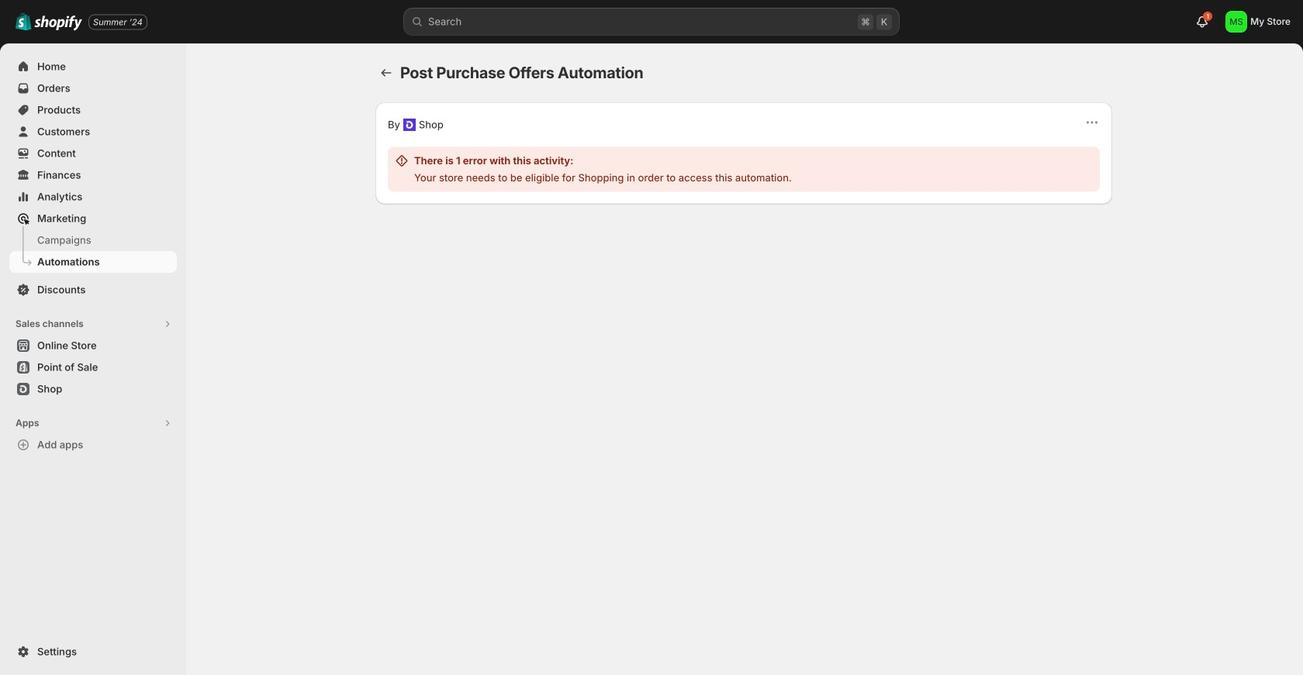 Task type: locate. For each thing, give the bounding box(es) containing it.
my store image
[[1226, 11, 1248, 33]]

shopify image
[[16, 12, 32, 31]]

shopify image
[[34, 15, 82, 31]]

alert
[[388, 147, 1100, 192]]



Task type: describe. For each thing, give the bounding box(es) containing it.
shop logo image
[[403, 119, 416, 131]]



Task type: vqa. For each thing, say whether or not it's contained in the screenshot.
 'text box'
no



